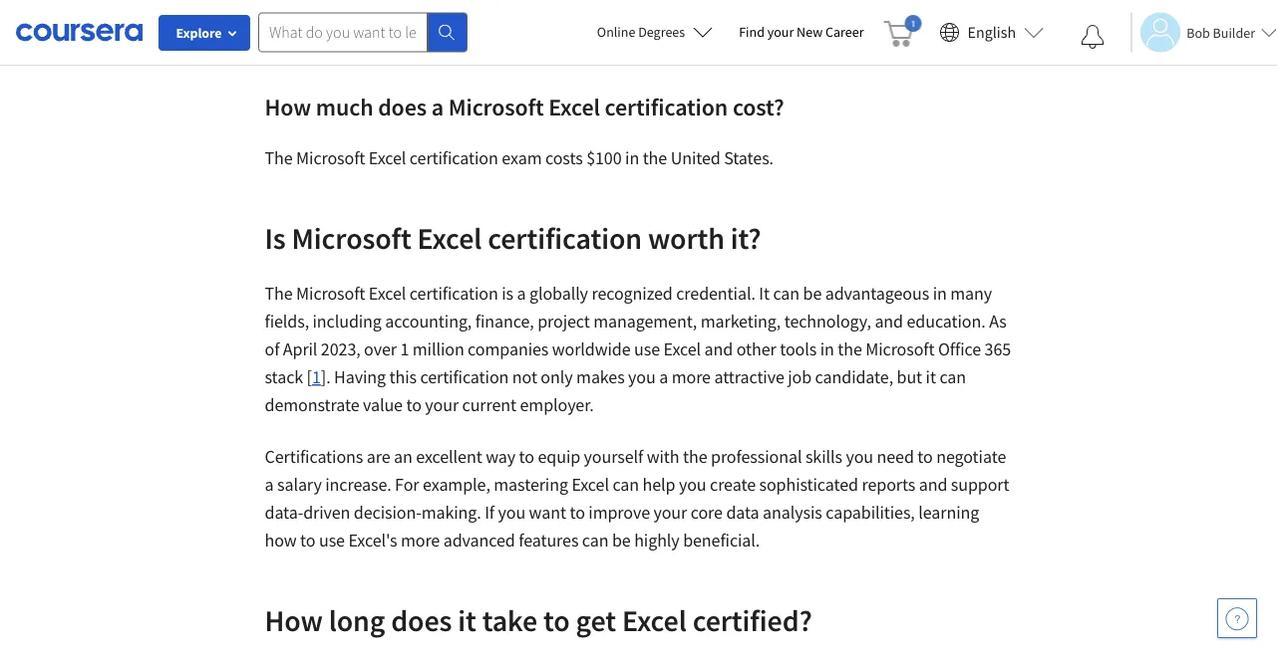 Task type: vqa. For each thing, say whether or not it's contained in the screenshot.
MORE within the ']. Having this certification not only makes you a more attractive job candidate, but it can demonstrate value to your current employer.'
yes



Task type: locate. For each thing, give the bounding box(es) containing it.
1 vertical spatial the
[[265, 283, 293, 305]]

shopping cart: 1 item image
[[884, 15, 922, 47]]

365
[[985, 338, 1011, 361]]

2 vertical spatial the
[[683, 446, 707, 469]]

can down the improve
[[582, 530, 609, 552]]

excel
[[549, 92, 600, 122], [369, 147, 406, 169], [417, 219, 482, 257], [369, 283, 406, 305], [664, 338, 701, 361], [572, 474, 609, 496], [622, 602, 687, 640]]

use down "management,"
[[634, 338, 660, 361]]

1 up the demonstrate
[[312, 366, 321, 389]]

certification up globally
[[488, 219, 642, 257]]

having
[[334, 366, 386, 389]]

certification inside the ]. having this certification not only makes you a more attractive job candidate, but it can demonstrate value to your current employer.
[[420, 366, 509, 389]]

0 horizontal spatial be
[[612, 530, 631, 552]]

more left attractive
[[672, 366, 711, 389]]

1 horizontal spatial in
[[820, 338, 834, 361]]

the up is on the top
[[265, 147, 293, 169]]

1 vertical spatial it
[[458, 602, 476, 640]]

a down "management,"
[[659, 366, 668, 389]]

your
[[767, 23, 794, 41], [425, 394, 459, 417], [653, 502, 687, 524]]

how left long
[[265, 602, 323, 640]]

bob builder
[[1187, 23, 1255, 41]]

certification for not
[[420, 366, 509, 389]]

0 vertical spatial the
[[643, 147, 667, 169]]

the inside certifications are an excellent way to equip yourself with the professional skills you need to negotiate a salary increase. for example, mastering excel can help you create sophisticated reports and support data-driven decision-making. if you want to improve your core data analysis capabilities, learning how to use excel's more advanced features can be highly beneficial.
[[683, 446, 707, 469]]

0 vertical spatial 1
[[400, 338, 409, 361]]

globally
[[529, 283, 588, 305]]

marketing,
[[701, 311, 781, 333]]

it right but
[[926, 366, 936, 389]]

0 horizontal spatial use
[[319, 530, 345, 552]]

be inside the microsoft excel certification is a globally recognized credential. it can be advantageous in many fields, including accounting, finance, project management, marketing, technology, and education. as of april 2023, over 1 million companies worldwide use excel and other tools in the microsoft office 365 stack [
[[803, 283, 822, 305]]

[
[[307, 366, 312, 389]]

you up core
[[679, 474, 706, 496]]

0 vertical spatial advanced
[[386, 19, 457, 42]]

it inside the ]. having this certification not only makes you a more attractive job candidate, but it can demonstrate value to your current employer.
[[926, 366, 936, 389]]

and down advantageous
[[875, 311, 903, 333]]

to left get
[[543, 602, 570, 640]]

1 horizontal spatial be
[[803, 283, 822, 305]]

online degrees button
[[581, 10, 729, 54]]

and inside certifications are an excellent way to equip yourself with the professional skills you need to negotiate a salary increase. for example, mastering excel can help you create sophisticated reports and support data-driven decision-making. if you want to improve your core data analysis capabilities, learning how to use excel's more advanced features can be highly beneficial.
[[919, 474, 947, 496]]

a right is
[[517, 283, 526, 305]]

does right much
[[378, 92, 427, 122]]

a inside the ]. having this certification not only makes you a more attractive job candidate, but it can demonstrate value to your current employer.
[[659, 366, 668, 389]]

1 horizontal spatial use
[[634, 338, 660, 361]]

how left much
[[265, 92, 311, 122]]

more
[[672, 366, 711, 389], [401, 530, 440, 552]]

1 how from the top
[[265, 92, 311, 122]]

you right makes
[[628, 366, 656, 389]]

the for the microsoft excel certification exam costs $100 in the united states.
[[265, 147, 293, 169]]

1 vertical spatial use
[[319, 530, 345, 552]]

driven
[[303, 502, 350, 524]]

managing advanced charts and tables
[[310, 19, 591, 42]]

advanced inside certifications are an excellent way to equip yourself with the professional skills you need to negotiate a salary increase. for example, mastering excel can help you create sophisticated reports and support data-driven decision-making. if you want to improve your core data analysis capabilities, learning how to use excel's more advanced features can be highly beneficial.
[[443, 530, 515, 552]]

demonstrate
[[265, 394, 359, 417]]

a left the salary
[[265, 474, 274, 496]]

1 horizontal spatial your
[[653, 502, 687, 524]]

states.
[[724, 147, 774, 169]]

as
[[989, 311, 1007, 333]]

your left current
[[425, 394, 459, 417]]

1 right over
[[400, 338, 409, 361]]

the left united
[[643, 147, 667, 169]]

excel down yourself at bottom
[[572, 474, 609, 496]]

1 vertical spatial advanced
[[443, 530, 515, 552]]

certification up accounting,
[[410, 283, 498, 305]]

your down help
[[653, 502, 687, 524]]

advanced down if
[[443, 530, 515, 552]]

builder
[[1213, 23, 1255, 41]]

1 vertical spatial the
[[838, 338, 862, 361]]

0 vertical spatial be
[[803, 283, 822, 305]]

to right want
[[570, 502, 585, 524]]

use down driven
[[319, 530, 345, 552]]

the up 'candidate,'
[[838, 338, 862, 361]]

it
[[926, 366, 936, 389], [458, 602, 476, 640]]

with
[[647, 446, 679, 469]]

this
[[389, 366, 417, 389]]

can right the it
[[773, 283, 800, 305]]

you inside the ]. having this certification not only makes you a more attractive job candidate, but it can demonstrate value to your current employer.
[[628, 366, 656, 389]]

the right with at bottom
[[683, 446, 707, 469]]

microsoft up including
[[296, 283, 365, 305]]

the microsoft excel certification exam costs $100 in the united states.
[[265, 147, 777, 169]]

$100
[[586, 147, 622, 169]]

sophisticated
[[759, 474, 858, 496]]

the inside the microsoft excel certification is a globally recognized credential. it can be advantageous in many fields, including accounting, finance, project management, marketing, technology, and education. as of april 2023, over 1 million companies worldwide use excel and other tools in the microsoft office 365 stack [
[[265, 283, 293, 305]]

does right long
[[391, 602, 452, 640]]

charts
[[461, 19, 507, 42]]

not
[[512, 366, 537, 389]]

0 horizontal spatial 1
[[312, 366, 321, 389]]

2023,
[[321, 338, 361, 361]]

1 vertical spatial be
[[612, 530, 631, 552]]

1 vertical spatial more
[[401, 530, 440, 552]]

capabilities,
[[826, 502, 915, 524]]

2 horizontal spatial your
[[767, 23, 794, 41]]

coursera image
[[16, 16, 143, 48]]

can down office at the bottom of page
[[940, 366, 966, 389]]

0 vertical spatial use
[[634, 338, 660, 361]]

2 vertical spatial your
[[653, 502, 687, 524]]

2 the from the top
[[265, 283, 293, 305]]

to
[[406, 394, 422, 417], [519, 446, 534, 469], [917, 446, 933, 469], [570, 502, 585, 524], [300, 530, 316, 552], [543, 602, 570, 640]]

0 horizontal spatial more
[[401, 530, 440, 552]]

0 vertical spatial your
[[767, 23, 794, 41]]

english button
[[932, 0, 1052, 65]]

0 horizontal spatial your
[[425, 394, 459, 417]]

more down making. on the left bottom of the page
[[401, 530, 440, 552]]

1 horizontal spatial 1
[[400, 338, 409, 361]]

core
[[691, 502, 723, 524]]

advantageous
[[825, 283, 929, 305]]

certification left exam
[[410, 147, 498, 169]]

the
[[265, 147, 293, 169], [265, 283, 293, 305]]

certification up current
[[420, 366, 509, 389]]

excel up costs
[[549, 92, 600, 122]]

1 vertical spatial how
[[265, 602, 323, 640]]

be down the improve
[[612, 530, 631, 552]]

0 horizontal spatial it
[[458, 602, 476, 640]]

the up "fields,"
[[265, 283, 293, 305]]

0 vertical spatial more
[[672, 366, 711, 389]]

1 horizontal spatial it
[[926, 366, 936, 389]]

and up learning
[[919, 474, 947, 496]]

to down this
[[406, 394, 422, 417]]

certification inside the microsoft excel certification is a globally recognized credential. it can be advantageous in many fields, including accounting, finance, project management, marketing, technology, and education. as of april 2023, over 1 million companies worldwide use excel and other tools in the microsoft office 365 stack [
[[410, 283, 498, 305]]

you right if
[[498, 502, 525, 524]]

if
[[485, 502, 495, 524]]

1 vertical spatial your
[[425, 394, 459, 417]]

2 horizontal spatial the
[[838, 338, 862, 361]]

0 vertical spatial does
[[378, 92, 427, 122]]

excel down much
[[369, 147, 406, 169]]

1 vertical spatial 1
[[312, 366, 321, 389]]

it
[[759, 283, 770, 305]]

employer.
[[520, 394, 594, 417]]

in down technology,
[[820, 338, 834, 361]]

1 the from the top
[[265, 147, 293, 169]]

0 vertical spatial it
[[926, 366, 936, 389]]

online degrees
[[597, 23, 685, 41]]

much
[[316, 92, 373, 122]]

making.
[[421, 502, 481, 524]]

it?
[[731, 219, 761, 257]]

how
[[265, 92, 311, 122], [265, 602, 323, 640]]

2 how from the top
[[265, 602, 323, 640]]

1 horizontal spatial the
[[683, 446, 707, 469]]

it left take
[[458, 602, 476, 640]]

and
[[510, 19, 539, 42], [875, 311, 903, 333], [704, 338, 733, 361], [919, 474, 947, 496]]

exam
[[502, 147, 542, 169]]

microsoft right is on the top
[[292, 219, 411, 257]]

be up technology,
[[803, 283, 822, 305]]

advanced left charts
[[386, 19, 457, 42]]

excel's
[[348, 530, 397, 552]]

2 vertical spatial in
[[820, 338, 834, 361]]

how long does it take to get excel certified?
[[265, 602, 818, 640]]

1 vertical spatial in
[[933, 283, 947, 305]]

in up education.
[[933, 283, 947, 305]]

your right find
[[767, 23, 794, 41]]

beneficial.
[[683, 530, 760, 552]]

mastering
[[494, 474, 568, 496]]

fields,
[[265, 311, 309, 333]]

use
[[634, 338, 660, 361], [319, 530, 345, 552]]

credential.
[[676, 283, 755, 305]]

microsoft down much
[[296, 147, 365, 169]]

you
[[628, 366, 656, 389], [846, 446, 873, 469], [679, 474, 706, 496], [498, 502, 525, 524]]

reports
[[862, 474, 915, 496]]

1 vertical spatial does
[[391, 602, 452, 640]]

is
[[265, 219, 286, 257]]

the
[[643, 147, 667, 169], [838, 338, 862, 361], [683, 446, 707, 469]]

None search field
[[258, 12, 468, 52]]

0 horizontal spatial in
[[625, 147, 639, 169]]

highly
[[634, 530, 680, 552]]

0 vertical spatial how
[[265, 92, 311, 122]]

education.
[[907, 311, 986, 333]]

united
[[671, 147, 720, 169]]

technology,
[[784, 311, 871, 333]]

microsoft up the microsoft excel certification exam costs $100 in the united states.
[[448, 92, 544, 122]]

million
[[413, 338, 464, 361]]

0 vertical spatial the
[[265, 147, 293, 169]]

0 vertical spatial in
[[625, 147, 639, 169]]

1 horizontal spatial more
[[672, 366, 711, 389]]

in right $100
[[625, 147, 639, 169]]

costs
[[545, 147, 583, 169]]

excel down "management,"
[[664, 338, 701, 361]]



Task type: describe. For each thing, give the bounding box(es) containing it.
a inside certifications are an excellent way to equip yourself with the professional skills you need to negotiate a salary increase. for example, mastering excel can help you create sophisticated reports and support data-driven decision-making. if you want to improve your core data analysis capabilities, learning how to use excel's more advanced features can be highly beneficial.
[[265, 474, 274, 496]]

improve
[[589, 502, 650, 524]]

microsoft for is microsoft excel certification worth it?
[[292, 219, 411, 257]]

many
[[950, 283, 992, 305]]

to right how
[[300, 530, 316, 552]]

can inside the ]. having this certification not only makes you a more attractive job candidate, but it can demonstrate value to your current employer.
[[940, 366, 966, 389]]

and down marketing,
[[704, 338, 733, 361]]

is microsoft excel certification worth it?
[[265, 219, 761, 257]]

microsoft up but
[[866, 338, 935, 361]]

find
[[739, 23, 765, 41]]

can inside the microsoft excel certification is a globally recognized credential. it can be advantageous in many fields, including accounting, finance, project management, marketing, technology, and education. as of april 2023, over 1 million companies worldwide use excel and other tools in the microsoft office 365 stack [
[[773, 283, 800, 305]]

help center image
[[1225, 607, 1249, 631]]

long
[[329, 602, 385, 640]]

yourself
[[584, 446, 643, 469]]

the inside the microsoft excel certification is a globally recognized credential. it can be advantageous in many fields, including accounting, finance, project management, marketing, technology, and education. as of april 2023, over 1 million companies worldwide use excel and other tools in the microsoft office 365 stack [
[[838, 338, 862, 361]]

worldwide
[[552, 338, 631, 361]]

recognized
[[592, 283, 673, 305]]

how much does a microsoft excel certification cost?
[[265, 92, 789, 122]]

and left 'tables'
[[510, 19, 539, 42]]

excel inside certifications are an excellent way to equip yourself with the professional skills you need to negotiate a salary increase. for example, mastering excel can help you create sophisticated reports and support data-driven decision-making. if you want to improve your core data analysis capabilities, learning how to use excel's more advanced features can be highly beneficial.
[[572, 474, 609, 496]]

can up the improve
[[613, 474, 639, 496]]

new
[[797, 23, 823, 41]]

value
[[363, 394, 403, 417]]

how for how long does it take to get excel certified?
[[265, 602, 323, 640]]

the microsoft excel certification is a globally recognized credential. it can be advantageous in many fields, including accounting, finance, project management, marketing, technology, and education. as of april 2023, over 1 million companies worldwide use excel and other tools in the microsoft office 365 stack [
[[265, 283, 1011, 389]]

a inside the microsoft excel certification is a globally recognized credential. it can be advantageous in many fields, including accounting, finance, project management, marketing, technology, and education. as of april 2023, over 1 million companies worldwide use excel and other tools in the microsoft office 365 stack [
[[517, 283, 526, 305]]

show notifications image
[[1081, 25, 1105, 49]]

cost?
[[733, 92, 784, 122]]

accounting,
[[385, 311, 472, 333]]

a down managing advanced charts and tables
[[431, 92, 444, 122]]

excellent
[[416, 446, 482, 469]]

to right way
[[519, 446, 534, 469]]

]. having this certification not only makes you a more attractive job candidate, but it can demonstrate value to your current employer.
[[265, 366, 966, 417]]

office
[[938, 338, 981, 361]]

is
[[502, 283, 513, 305]]

need
[[877, 446, 914, 469]]

analysis
[[763, 502, 822, 524]]

does for a
[[378, 92, 427, 122]]

finance,
[[475, 311, 534, 333]]

help
[[643, 474, 675, 496]]

certification for exam
[[410, 147, 498, 169]]

tables
[[542, 19, 587, 42]]

increase.
[[325, 474, 391, 496]]

for
[[395, 474, 419, 496]]

excel up including
[[369, 283, 406, 305]]

more inside the ]. having this certification not only makes you a more attractive job candidate, but it can demonstrate value to your current employer.
[[672, 366, 711, 389]]

learning
[[918, 502, 979, 524]]

certification for worth
[[488, 219, 642, 257]]

your inside the ]. having this certification not only makes you a more attractive job candidate, but it can demonstrate value to your current employer.
[[425, 394, 459, 417]]

career
[[825, 23, 864, 41]]

use inside certifications are an excellent way to equip yourself with the professional skills you need to negotiate a salary increase. for example, mastering excel can help you create sophisticated reports and support data-driven decision-making. if you want to improve your core data analysis capabilities, learning how to use excel's more advanced features can be highly beneficial.
[[319, 530, 345, 552]]

microsoft for the microsoft excel certification is a globally recognized credential. it can be advantageous in many fields, including accounting, finance, project management, marketing, technology, and education. as of april 2023, over 1 million companies worldwide use excel and other tools in the microsoft office 365 stack [
[[296, 283, 365, 305]]

data-
[[265, 502, 303, 524]]

find your new career
[[739, 23, 864, 41]]

companies
[[468, 338, 549, 361]]

to right the need on the bottom right of page
[[917, 446, 933, 469]]

1 link
[[312, 366, 321, 389]]

to inside the ]. having this certification not only makes you a more attractive job candidate, but it can demonstrate value to your current employer.
[[406, 394, 422, 417]]

does for it
[[391, 602, 452, 640]]

certification for is
[[410, 283, 498, 305]]

your inside certifications are an excellent way to equip yourself with the professional skills you need to negotiate a salary increase. for example, mastering excel can help you create sophisticated reports and support data-driven decision-making. if you want to improve your core data analysis capabilities, learning how to use excel's more advanced features can be highly beneficial.
[[653, 502, 687, 524]]

use inside the microsoft excel certification is a globally recognized credential. it can be advantageous in many fields, including accounting, finance, project management, marketing, technology, and education. as of april 2023, over 1 million companies worldwide use excel and other tools in the microsoft office 365 stack [
[[634, 338, 660, 361]]

management,
[[593, 311, 697, 333]]

managing
[[310, 19, 382, 42]]

What do you want to learn? text field
[[258, 12, 428, 52]]

over
[[364, 338, 397, 361]]

of
[[265, 338, 279, 361]]

certifications
[[265, 446, 363, 469]]

features
[[519, 530, 579, 552]]

salary
[[277, 474, 322, 496]]

explore
[[176, 24, 222, 42]]

but
[[897, 366, 922, 389]]

attractive
[[714, 366, 784, 389]]

skills
[[805, 446, 842, 469]]

excel right get
[[622, 602, 687, 640]]

stack
[[265, 366, 303, 389]]

support
[[951, 474, 1009, 496]]

candidate,
[[815, 366, 893, 389]]

0 horizontal spatial the
[[643, 147, 667, 169]]

current
[[462, 394, 516, 417]]

certification up united
[[605, 92, 728, 122]]

explore button
[[159, 15, 250, 51]]

create
[[710, 474, 756, 496]]

tools
[[780, 338, 817, 361]]

].
[[321, 366, 331, 389]]

including
[[313, 311, 382, 333]]

bob
[[1187, 23, 1210, 41]]

get
[[576, 602, 616, 640]]

how
[[265, 530, 297, 552]]

decision-
[[354, 502, 421, 524]]

data
[[726, 502, 759, 524]]

want
[[529, 502, 566, 524]]

job
[[788, 366, 812, 389]]

example,
[[423, 474, 490, 496]]

you right skills at the bottom right
[[846, 446, 873, 469]]

makes
[[576, 366, 625, 389]]

certifications are an excellent way to equip yourself with the professional skills you need to negotiate a salary increase. for example, mastering excel can help you create sophisticated reports and support data-driven decision-making. if you want to improve your core data analysis capabilities, learning how to use excel's more advanced features can be highly beneficial.
[[265, 446, 1009, 552]]

equip
[[538, 446, 580, 469]]

take
[[482, 602, 537, 640]]

way
[[486, 446, 516, 469]]

how for how much does a microsoft excel certification cost?
[[265, 92, 311, 122]]

2 horizontal spatial in
[[933, 283, 947, 305]]

1 inside the microsoft excel certification is a globally recognized credential. it can be advantageous in many fields, including accounting, finance, project management, marketing, technology, and education. as of april 2023, over 1 million companies worldwide use excel and other tools in the microsoft office 365 stack [
[[400, 338, 409, 361]]

worth
[[648, 219, 725, 257]]

excel up accounting,
[[417, 219, 482, 257]]

other
[[736, 338, 776, 361]]

the for the microsoft excel certification is a globally recognized credential. it can be advantageous in many fields, including accounting, finance, project management, marketing, technology, and education. as of april 2023, over 1 million companies worldwide use excel and other tools in the microsoft office 365 stack [
[[265, 283, 293, 305]]

more inside certifications are an excellent way to equip yourself with the professional skills you need to negotiate a salary increase. for example, mastering excel can help you create sophisticated reports and support data-driven decision-making. if you want to improve your core data analysis capabilities, learning how to use excel's more advanced features can be highly beneficial.
[[401, 530, 440, 552]]

certified?
[[693, 602, 812, 640]]

april
[[283, 338, 317, 361]]

find your new career link
[[729, 20, 874, 45]]

degrees
[[638, 23, 685, 41]]

be inside certifications are an excellent way to equip yourself with the professional skills you need to negotiate a salary increase. for example, mastering excel can help you create sophisticated reports and support data-driven decision-making. if you want to improve your core data analysis capabilities, learning how to use excel's more advanced features can be highly beneficial.
[[612, 530, 631, 552]]

microsoft for the microsoft excel certification exam costs $100 in the united states.
[[296, 147, 365, 169]]

an
[[394, 446, 412, 469]]



